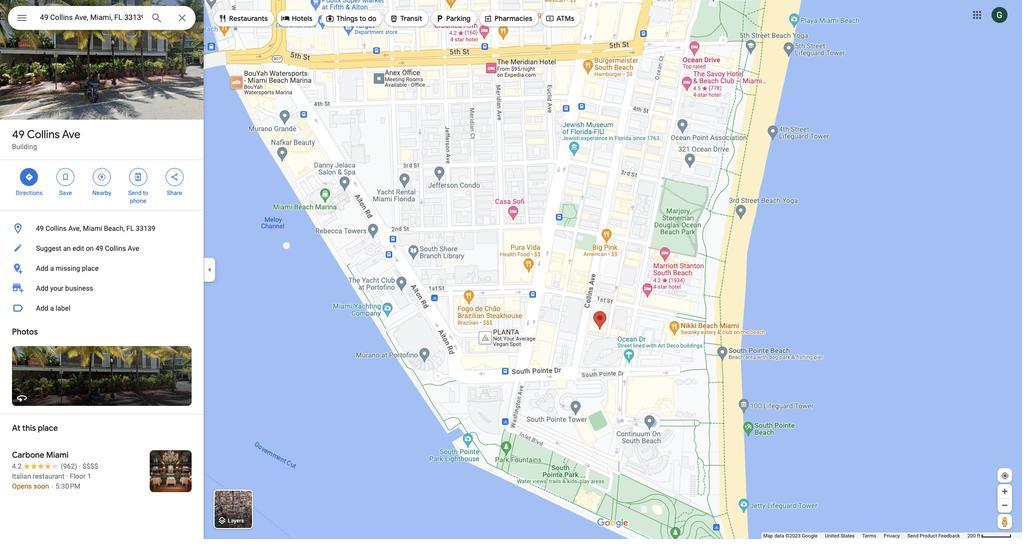 Task type: locate. For each thing, give the bounding box(es) containing it.
1 vertical spatial to
[[143, 190, 148, 197]]

49 Collins Ave, Miami, FL 33139 field
[[8, 6, 196, 30]]

0 horizontal spatial to
[[143, 190, 148, 197]]

49 collins ave, miami beach, fl 33139
[[36, 225, 155, 233]]

atms
[[556, 14, 574, 23]]

1 horizontal spatial place
[[82, 265, 99, 273]]

data
[[774, 534, 784, 539]]

suggest
[[36, 245, 61, 253]]

collins for ave,
[[46, 225, 67, 233]]

2 a from the top
[[50, 304, 54, 312]]

send product feedback button
[[907, 533, 960, 540]]

layers
[[228, 518, 244, 525]]

a
[[50, 265, 54, 273], [50, 304, 54, 312]]

italian
[[12, 473, 31, 481]]

49 up the building
[[12, 128, 25, 142]]

things
[[336, 14, 358, 23]]

ave
[[62, 128, 80, 142], [128, 245, 139, 253]]

0 horizontal spatial ·
[[66, 473, 68, 481]]

place right this
[[38, 424, 58, 434]]

add your business link
[[0, 279, 204, 298]]

(962)
[[61, 463, 77, 471]]

send left product
[[907, 534, 919, 539]]

a inside button
[[50, 265, 54, 273]]

add a missing place
[[36, 265, 99, 273]]

send
[[128, 190, 141, 197], [907, 534, 919, 539]]

1 horizontal spatial 49
[[36, 225, 44, 233]]

0 vertical spatial send
[[128, 190, 141, 197]]

miami up '(962)'
[[46, 451, 69, 461]]

49 inside 49 collins ave building
[[12, 128, 25, 142]]

· inside italian restaurant · floor 1 opens soon ⋅ 5:30 pm
[[66, 473, 68, 481]]

0 vertical spatial miami
[[83, 225, 102, 233]]

 atms
[[546, 13, 574, 24]]


[[281, 13, 290, 24]]

add inside button
[[36, 265, 48, 273]]

at this place
[[12, 424, 58, 434]]

1 vertical spatial miami
[[46, 451, 69, 461]]

add left 'label'
[[36, 304, 48, 312]]

carbone
[[12, 451, 44, 461]]

0 vertical spatial collins
[[27, 128, 60, 142]]

©2023
[[786, 534, 801, 539]]

3 add from the top
[[36, 304, 48, 312]]

to
[[360, 14, 366, 23], [143, 190, 148, 197]]

footer
[[763, 533, 968, 540]]

1 horizontal spatial ·
[[79, 463, 81, 471]]

beach,
[[104, 225, 125, 233]]

·
[[79, 463, 81, 471], [66, 473, 68, 481]]

business
[[65, 285, 93, 292]]

send inside button
[[907, 534, 919, 539]]

privacy
[[884, 534, 900, 539]]

collins
[[27, 128, 60, 142], [46, 225, 67, 233], [105, 245, 126, 253]]

1 add from the top
[[36, 265, 48, 273]]

0 vertical spatial 49
[[12, 128, 25, 142]]

ave down fl
[[128, 245, 139, 253]]


[[25, 172, 34, 183]]

1 a from the top
[[50, 265, 54, 273]]

1 vertical spatial ·
[[66, 473, 68, 481]]

33139
[[136, 225, 155, 233]]

collins up the building
[[27, 128, 60, 142]]

49 up suggest
[[36, 225, 44, 233]]

a left missing on the left of page
[[50, 265, 54, 273]]

1 vertical spatial add
[[36, 285, 48, 292]]

place down on
[[82, 265, 99, 273]]

· up '5:30 pm'
[[66, 473, 68, 481]]

200 ft button
[[968, 534, 1012, 539]]

footer inside google maps element
[[763, 533, 968, 540]]


[[326, 13, 334, 24]]

49
[[12, 128, 25, 142], [36, 225, 44, 233], [95, 245, 103, 253]]

1 horizontal spatial ave
[[128, 245, 139, 253]]

2 add from the top
[[36, 285, 48, 292]]

to left do
[[360, 14, 366, 23]]

0 horizontal spatial send
[[128, 190, 141, 197]]

49 right on
[[95, 245, 103, 253]]

ft
[[977, 534, 981, 539]]

0 vertical spatial a
[[50, 265, 54, 273]]

directions
[[16, 190, 43, 197]]

collins down beach,
[[105, 245, 126, 253]]

1 vertical spatial collins
[[46, 225, 67, 233]]

collins inside 49 collins ave building
[[27, 128, 60, 142]]

1 vertical spatial 49
[[36, 225, 44, 233]]

a for label
[[50, 304, 54, 312]]

a inside button
[[50, 304, 54, 312]]

0 horizontal spatial place
[[38, 424, 58, 434]]

place
[[82, 265, 99, 273], [38, 424, 58, 434]]

miami inside button
[[83, 225, 102, 233]]

to up phone
[[143, 190, 148, 197]]

1 horizontal spatial to
[[360, 14, 366, 23]]

a left 'label'
[[50, 304, 54, 312]]

1 vertical spatial send
[[907, 534, 919, 539]]

1 horizontal spatial miami
[[83, 225, 102, 233]]

0 vertical spatial to
[[360, 14, 366, 23]]

add down suggest
[[36, 265, 48, 273]]

show street view coverage image
[[998, 515, 1012, 530]]

zoom in image
[[1001, 488, 1009, 496]]

map data ©2023 google
[[763, 534, 818, 539]]

0 vertical spatial add
[[36, 265, 48, 273]]

miami
[[83, 225, 102, 233], [46, 451, 69, 461]]

1 vertical spatial ave
[[128, 245, 139, 253]]

edit
[[72, 245, 84, 253]]

miami right ave,
[[83, 225, 102, 233]]

 things to do
[[326, 13, 376, 24]]

0 vertical spatial place
[[82, 265, 99, 273]]

a for missing
[[50, 265, 54, 273]]

share
[[167, 190, 182, 197]]

google maps element
[[0, 0, 1022, 540]]

1 horizontal spatial send
[[907, 534, 919, 539]]

$$$$
[[82, 463, 98, 471]]

footer containing map data ©2023 google
[[763, 533, 968, 540]]

0 horizontal spatial ave
[[62, 128, 80, 142]]

carbone miami
[[12, 451, 69, 461]]

collins left ave,
[[46, 225, 67, 233]]

2 vertical spatial add
[[36, 304, 48, 312]]

add left your
[[36, 285, 48, 292]]

add
[[36, 265, 48, 273], [36, 285, 48, 292], [36, 304, 48, 312]]

send inside send to phone
[[128, 190, 141, 197]]

0 horizontal spatial miami
[[46, 451, 69, 461]]

1
[[87, 473, 91, 481]]

0 horizontal spatial 49
[[12, 128, 25, 142]]

· $$$$
[[79, 463, 98, 471]]

· up floor
[[79, 463, 81, 471]]

2 vertical spatial 49
[[95, 245, 103, 253]]

united
[[825, 534, 840, 539]]

4.2 stars 962 reviews image
[[12, 462, 77, 472]]

ave inside button
[[128, 245, 139, 253]]

1 vertical spatial place
[[38, 424, 58, 434]]

terms button
[[862, 533, 876, 540]]

0 vertical spatial ave
[[62, 128, 80, 142]]

add for add your business
[[36, 285, 48, 292]]

ave up ''
[[62, 128, 80, 142]]

hotels
[[292, 14, 313, 23]]

send up phone
[[128, 190, 141, 197]]

49 for ave,
[[36, 225, 44, 233]]

privacy button
[[884, 533, 900, 540]]

1 vertical spatial a
[[50, 304, 54, 312]]

feedback
[[939, 534, 960, 539]]

add inside button
[[36, 304, 48, 312]]

send product feedback
[[907, 534, 960, 539]]

None field
[[40, 11, 143, 23]]

49 collins ave, miami beach, fl 33139 button
[[0, 219, 204, 239]]



Task type: vqa. For each thing, say whether or not it's contained in the screenshot.
the leftmost St
no



Task type: describe. For each thing, give the bounding box(es) containing it.
send for send product feedback
[[907, 534, 919, 539]]

restaurant
[[33, 473, 64, 481]]

save
[[59, 190, 72, 197]]

ave,
[[68, 225, 81, 233]]

add a missing place button
[[0, 259, 204, 279]]

add a label button
[[0, 298, 204, 318]]

suggest an edit on 49 collins ave
[[36, 245, 139, 253]]

states
[[841, 534, 855, 539]]

49 collins ave main content
[[0, 0, 204, 540]]

missing
[[56, 265, 80, 273]]

add for add a label
[[36, 304, 48, 312]]

200 ft
[[968, 534, 981, 539]]

to inside send to phone
[[143, 190, 148, 197]]

an
[[63, 245, 71, 253]]

send to phone
[[128, 190, 148, 205]]


[[389, 13, 398, 24]]

united states button
[[825, 533, 855, 540]]

 hotels
[[281, 13, 313, 24]]

4.2
[[12, 463, 22, 471]]

on
[[86, 245, 94, 253]]

2 horizontal spatial 49
[[95, 245, 103, 253]]

place inside button
[[82, 265, 99, 273]]

your
[[50, 285, 64, 292]]

soon
[[34, 483, 49, 491]]

phone
[[130, 198, 146, 205]]

 parking
[[435, 13, 471, 24]]


[[546, 13, 555, 24]]

pharmacies
[[495, 14, 533, 23]]

restaurants
[[229, 14, 268, 23]]

5:30 pm
[[56, 483, 80, 491]]

this
[[22, 424, 36, 434]]

label
[[56, 304, 70, 312]]

send for send to phone
[[128, 190, 141, 197]]

zoom out image
[[1001, 502, 1009, 510]]

photos
[[12, 327, 38, 337]]

add for add a missing place
[[36, 265, 48, 273]]

actions for 49 collins ave region
[[0, 160, 204, 210]]

suggest an edit on 49 collins ave button
[[0, 239, 204, 259]]


[[170, 172, 179, 183]]

nearby
[[92, 190, 111, 197]]

parking
[[446, 14, 471, 23]]

google account: greg robinson  
(robinsongreg175@gmail.com) image
[[992, 7, 1008, 23]]

price: very expensive image
[[82, 463, 98, 471]]

ave inside 49 collins ave building
[[62, 128, 80, 142]]

add a label
[[36, 304, 70, 312]]

product
[[920, 534, 937, 539]]

fl
[[126, 225, 134, 233]]

 restaurants
[[218, 13, 268, 24]]

none field inside 49 collins ave, miami, fl 33139 field
[[40, 11, 143, 23]]

show your location image
[[1001, 472, 1010, 481]]

at
[[12, 424, 20, 434]]

2 vertical spatial collins
[[105, 245, 126, 253]]

floor
[[70, 473, 86, 481]]

terms
[[862, 534, 876, 539]]

 pharmacies
[[484, 13, 533, 24]]

united states
[[825, 534, 855, 539]]

building
[[12, 143, 37, 151]]

to inside  things to do
[[360, 14, 366, 23]]

opens
[[12, 483, 32, 491]]

italian restaurant · floor 1 opens soon ⋅ 5:30 pm
[[12, 473, 91, 491]]

collapse side panel image
[[204, 264, 215, 275]]

map
[[763, 534, 773, 539]]

google
[[802, 534, 818, 539]]

0 vertical spatial ·
[[79, 463, 81, 471]]

 transit
[[389, 13, 422, 24]]

200
[[968, 534, 976, 539]]


[[218, 13, 227, 24]]

collins for ave
[[27, 128, 60, 142]]


[[97, 172, 106, 183]]

 search field
[[8, 6, 196, 32]]

 button
[[8, 6, 36, 32]]


[[435, 13, 444, 24]]


[[484, 13, 493, 24]]


[[61, 172, 70, 183]]

49 collins ave building
[[12, 128, 80, 151]]

transit
[[400, 14, 422, 23]]

add your business
[[36, 285, 93, 292]]

⋅
[[51, 483, 54, 491]]


[[134, 172, 143, 183]]

49 for ave
[[12, 128, 25, 142]]

do
[[368, 14, 376, 23]]


[[16, 11, 28, 25]]



